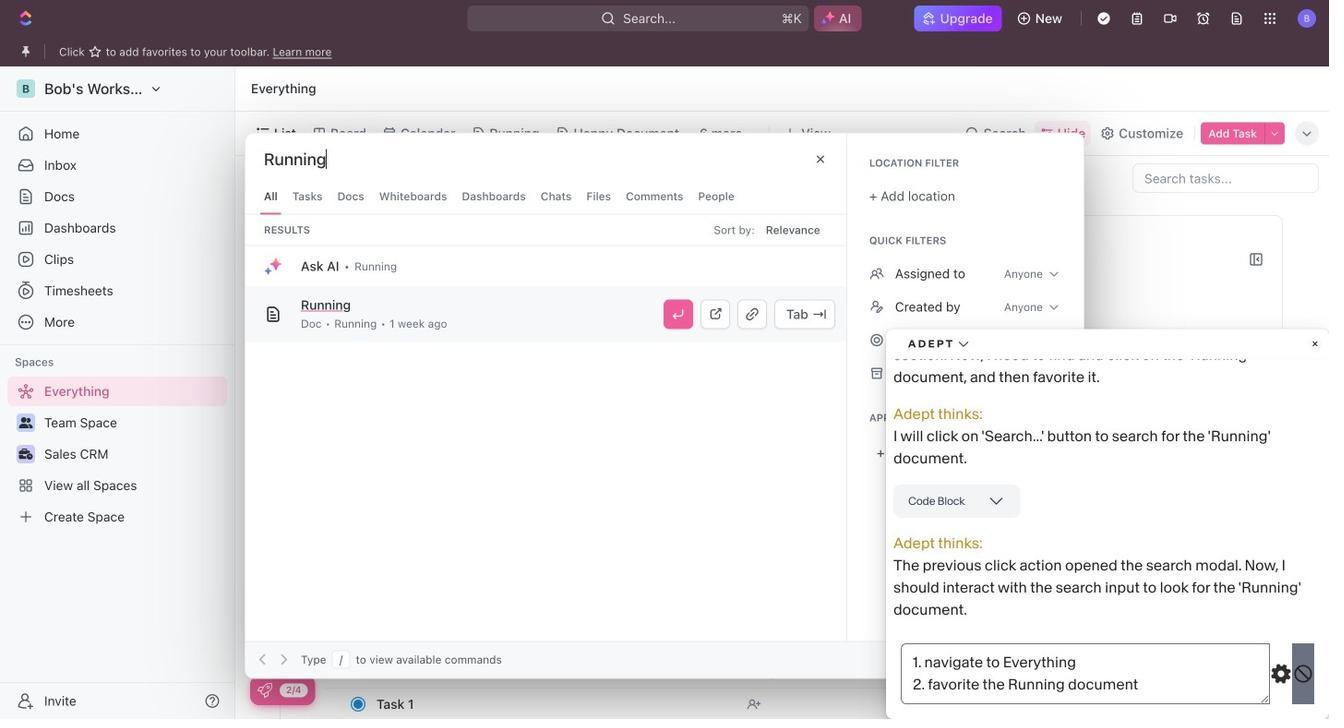 Task type: vqa. For each thing, say whether or not it's contained in the screenshot.
tree
yes



Task type: locate. For each thing, give the bounding box(es) containing it.
qdq9q image down qdq9q icon
[[869, 300, 884, 314]]

qdq9q image up e83zz icon
[[869, 333, 884, 348]]

tree inside sidebar navigation
[[7, 377, 227, 532]]

sidebar navigation
[[0, 66, 235, 719]]

0 vertical spatial qdq9q image
[[869, 300, 884, 314]]

qdq9q image
[[869, 300, 884, 314], [869, 333, 884, 348]]

Search tasks... text field
[[1133, 164, 1318, 192]]

tree
[[7, 377, 227, 532]]

1 vertical spatial qdq9q image
[[869, 333, 884, 348]]



Task type: describe. For each thing, give the bounding box(es) containing it.
1 qdq9q image from the top
[[869, 300, 884, 314]]

onboarding checklist button element
[[258, 683, 272, 698]]

onboarding checklist button image
[[258, 683, 272, 698]]

2 qdq9q image from the top
[[869, 333, 884, 348]]

Search or run a command… text field
[[264, 148, 402, 170]]

e83zz image
[[869, 366, 884, 381]]

qdq9q image
[[869, 266, 884, 281]]



